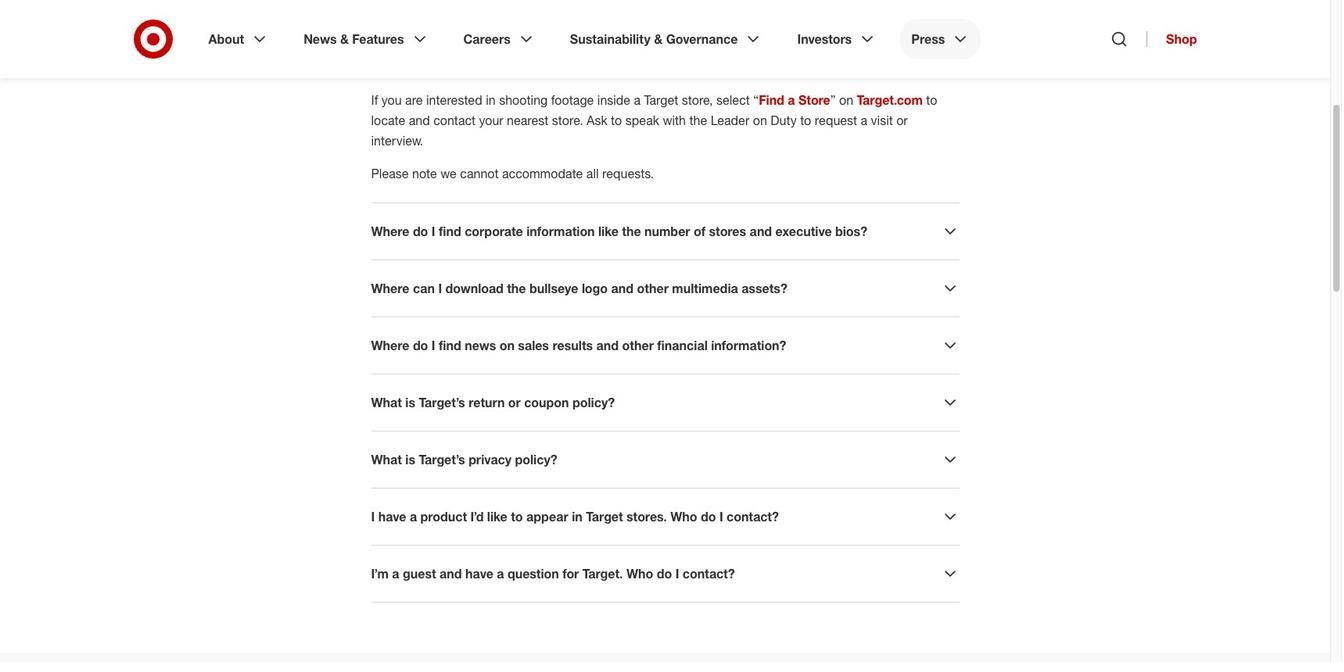 Task type: vqa. For each thing, say whether or not it's contained in the screenshot.
"Target's" in the "What is Target's return or coupon policy?" dropdown button
yes



Task type: describe. For each thing, give the bounding box(es) containing it.
i inside i'm a guest and have a question for target. who do i contact? dropdown button
[[676, 566, 679, 582]]

the inside dropdown button
[[507, 281, 526, 296]]

if you are interested in shooting footage inside a target store, select " find a store " on target.com
[[371, 92, 923, 108]]

where can i download the bullseye logo and other multimedia assets? button
[[371, 279, 959, 298]]

and right stores
[[750, 224, 772, 239]]

contact? inside dropdown button
[[683, 566, 735, 582]]

target for store,
[[644, 92, 678, 108]]

for
[[563, 566, 579, 582]]

requests.
[[602, 166, 654, 181]]

press link
[[901, 19, 981, 59]]

in inside 'dropdown button'
[[572, 509, 583, 525]]

sustainability
[[570, 31, 651, 47]]

shooting
[[499, 92, 548, 108]]

to inside 'dropdown button'
[[511, 509, 523, 525]]

what is target's return or coupon policy? button
[[371, 393, 959, 412]]

corporate
[[465, 224, 523, 239]]

a left "question"
[[497, 566, 504, 582]]

guest
[[403, 566, 436, 582]]

1 horizontal spatial policy?
[[573, 395, 615, 411]]

download
[[446, 281, 504, 296]]

i have a product i'd like to appear in target stores. who do i contact? button
[[371, 508, 959, 526]]

news
[[465, 338, 496, 354]]

bios?
[[836, 224, 868, 239]]

do inside dropdown button
[[413, 338, 428, 354]]

multimedia
[[672, 281, 738, 296]]

on inside dropdown button
[[500, 338, 515, 354]]

the inside dropdown button
[[622, 224, 641, 239]]

accommodate
[[502, 166, 583, 181]]

information
[[527, 224, 595, 239]]

"
[[754, 92, 759, 108]]

i inside "where can i download the bullseye logo and other multimedia assets?" dropdown button
[[438, 281, 442, 296]]

all
[[587, 166, 599, 181]]

duty
[[771, 113, 797, 128]]

product
[[420, 509, 467, 525]]

to right 'ask' at the left top of the page
[[611, 113, 622, 128]]

sustainability & governance
[[570, 31, 738, 47]]

logo
[[582, 281, 608, 296]]

privacy
[[469, 452, 512, 468]]

return
[[469, 395, 505, 411]]

to locate and contact your nearest store. ask to speak with the leader on duty to request a visit or interview.
[[371, 92, 937, 149]]

we
[[441, 166, 457, 181]]

select
[[717, 92, 750, 108]]

find
[[759, 92, 785, 108]]

of
[[694, 224, 706, 239]]

"
[[831, 92, 836, 108]]

with
[[663, 113, 686, 128]]

target.com link
[[857, 92, 923, 108]]

ask
[[587, 113, 608, 128]]

i'd
[[471, 509, 484, 525]]

request
[[815, 113, 857, 128]]

press
[[912, 31, 945, 47]]

what is target's privacy policy?
[[371, 452, 557, 468]]

target.
[[583, 566, 623, 582]]

store,
[[682, 92, 713, 108]]

and inside dropdown button
[[597, 338, 619, 354]]

0 horizontal spatial policy?
[[515, 452, 557, 468]]

what is target's privacy policy? button
[[371, 451, 959, 469]]

stores.
[[627, 509, 667, 525]]

about
[[208, 31, 244, 47]]

find for corporate
[[439, 224, 461, 239]]

results
[[553, 338, 593, 354]]

like inside 'dropdown button'
[[487, 509, 507, 525]]

shop link
[[1147, 31, 1197, 47]]

do up can
[[413, 224, 428, 239]]

what is target's return or coupon policy?
[[371, 395, 615, 411]]

in inside region
[[486, 92, 496, 108]]

speak
[[626, 113, 659, 128]]

other inside dropdown button
[[637, 281, 669, 296]]

news & features
[[304, 31, 404, 47]]

news
[[304, 31, 337, 47]]

assets?
[[742, 281, 788, 296]]

if
[[371, 92, 378, 108]]

target's for return
[[419, 395, 465, 411]]

i up i'm at the left bottom
[[371, 509, 375, 525]]

i'm
[[371, 566, 389, 582]]

can
[[413, 281, 435, 296]]

who inside dropdown button
[[627, 566, 653, 582]]

& for sustainability
[[654, 31, 663, 47]]

and inside to locate and contact your nearest store. ask to speak with the leader on duty to request a visit or interview.
[[409, 113, 430, 128]]

cannot
[[460, 166, 499, 181]]

careers
[[464, 31, 511, 47]]

is for what is target's privacy policy?
[[405, 452, 415, 468]]

your
[[479, 113, 504, 128]]

stores
[[709, 224, 746, 239]]

i inside where do i find news on sales results and other financial information? dropdown button
[[432, 338, 435, 354]]

leader
[[711, 113, 750, 128]]

news & features link
[[293, 19, 440, 59]]

governance
[[666, 31, 738, 47]]

locate
[[371, 113, 405, 128]]

please
[[371, 166, 409, 181]]

note
[[412, 166, 437, 181]]

where can i download the bullseye logo and other multimedia assets?
[[371, 281, 788, 296]]

inside
[[597, 92, 631, 108]]



Task type: locate. For each thing, give the bounding box(es) containing it.
0 vertical spatial is
[[405, 395, 415, 411]]

& left governance
[[654, 31, 663, 47]]

where inside dropdown button
[[371, 281, 410, 296]]

please note we cannot accommodate all requests.
[[371, 166, 654, 181]]

i down i have a product i'd like to appear in target stores. who do i contact? 'dropdown button'
[[676, 566, 679, 582]]

bullseye
[[530, 281, 578, 296]]

0 vertical spatial who
[[671, 509, 697, 525]]

target
[[644, 92, 678, 108], [586, 509, 623, 525]]

1 vertical spatial target's
[[419, 452, 465, 468]]

where do i find corporate information like the number of stores and executive bios?
[[371, 224, 868, 239]]

a inside to locate and contact your nearest store. ask to speak with the leader on duty to request a visit or interview.
[[861, 113, 868, 128]]

where do i find news on sales results and other financial information?
[[371, 338, 786, 354]]

financial
[[657, 338, 708, 354]]

1 vertical spatial is
[[405, 452, 415, 468]]

and right the logo
[[611, 281, 634, 296]]

to right 'target.com' link
[[926, 92, 937, 108]]

1 horizontal spatial like
[[598, 224, 619, 239]]

who inside 'dropdown button'
[[671, 509, 697, 525]]

and inside dropdown button
[[611, 281, 634, 296]]

do down i have a product i'd like to appear in target stores. who do i contact? 'dropdown button'
[[657, 566, 672, 582]]

find left the corporate
[[439, 224, 461, 239]]

store
[[799, 92, 831, 108]]

0 vertical spatial like
[[598, 224, 619, 239]]

target up with
[[644, 92, 678, 108]]

sales
[[518, 338, 549, 354]]

0 horizontal spatial in
[[486, 92, 496, 108]]

about link
[[198, 19, 280, 59]]

0 vertical spatial on
[[839, 92, 854, 108]]

i'm a guest and have a question for target. who do i contact? button
[[371, 565, 959, 584]]

2 where from the top
[[371, 281, 410, 296]]

the left number
[[622, 224, 641, 239]]

in right "appear"
[[572, 509, 583, 525]]

0 horizontal spatial target
[[586, 509, 623, 525]]

1 horizontal spatial &
[[654, 31, 663, 47]]

0 horizontal spatial &
[[340, 31, 349, 47]]

1 what from the top
[[371, 395, 402, 411]]

1 horizontal spatial in
[[572, 509, 583, 525]]

the inside to locate and contact your nearest store. ask to speak with the leader on duty to request a visit or interview.
[[690, 113, 707, 128]]

0 horizontal spatial or
[[508, 395, 521, 411]]

and
[[409, 113, 430, 128], [750, 224, 772, 239], [611, 281, 634, 296], [597, 338, 619, 354], [440, 566, 462, 582]]

like right information
[[598, 224, 619, 239]]

or right 'visit' at the top of page
[[897, 113, 908, 128]]

contact? inside 'dropdown button'
[[727, 509, 779, 525]]

1 vertical spatial like
[[487, 509, 507, 525]]

1 vertical spatial in
[[572, 509, 583, 525]]

0 vertical spatial other
[[637, 281, 669, 296]]

are
[[405, 92, 423, 108]]

where for where do i find corporate information like the number of stores and executive bios?
[[371, 224, 410, 239]]

visit
[[871, 113, 893, 128]]

or
[[897, 113, 908, 128], [508, 395, 521, 411]]

on inside to locate and contact your nearest store. ask to speak with the leader on duty to request a visit or interview.
[[753, 113, 767, 128]]

i'm a guest and have a question for target. who do i contact?
[[371, 566, 735, 582]]

1 & from the left
[[340, 31, 349, 47]]

footage
[[551, 92, 594, 108]]

target's left return
[[419, 395, 465, 411]]

0 vertical spatial policy?
[[573, 395, 615, 411]]

and down "are"
[[409, 113, 430, 128]]

and right results
[[597, 338, 619, 354]]

1 vertical spatial the
[[622, 224, 641, 239]]

1 horizontal spatial the
[[622, 224, 641, 239]]

2 vertical spatial on
[[500, 338, 515, 354]]

0 vertical spatial contact?
[[727, 509, 779, 525]]

who right target.
[[627, 566, 653, 582]]

interview.
[[371, 133, 423, 149]]

i have a product i'd like to appear in target stores. who do i contact?
[[371, 509, 779, 525]]

you
[[382, 92, 402, 108]]

1 horizontal spatial target
[[644, 92, 678, 108]]

target's left privacy
[[419, 452, 465, 468]]

target's
[[419, 395, 465, 411], [419, 452, 465, 468]]

0 vertical spatial or
[[897, 113, 908, 128]]

in up your
[[486, 92, 496, 108]]

1 vertical spatial what
[[371, 452, 402, 468]]

find left news
[[439, 338, 461, 354]]

where inside dropdown button
[[371, 338, 410, 354]]

0 horizontal spatial on
[[500, 338, 515, 354]]

2 find from the top
[[439, 338, 461, 354]]

0 horizontal spatial who
[[627, 566, 653, 582]]

to left "appear"
[[511, 509, 523, 525]]

1 target's from the top
[[419, 395, 465, 411]]

is for what is target's return or coupon policy?
[[405, 395, 415, 411]]

i
[[432, 224, 435, 239], [438, 281, 442, 296], [432, 338, 435, 354], [371, 509, 375, 525], [720, 509, 723, 525], [676, 566, 679, 582]]

the
[[690, 113, 707, 128], [622, 224, 641, 239], [507, 281, 526, 296]]

on right "
[[839, 92, 854, 108]]

target left stores.
[[586, 509, 623, 525]]

0 vertical spatial target's
[[419, 395, 465, 411]]

who
[[671, 509, 697, 525], [627, 566, 653, 582]]

0 vertical spatial find
[[439, 224, 461, 239]]

executive
[[776, 224, 832, 239]]

policy? right privacy
[[515, 452, 557, 468]]

policy? right coupon
[[573, 395, 615, 411]]

& right news
[[340, 31, 349, 47]]

where do i find corporate information like the number of stores and executive bios? button
[[371, 222, 959, 241]]

1 vertical spatial contact?
[[683, 566, 735, 582]]

a
[[634, 92, 641, 108], [788, 92, 795, 108], [861, 113, 868, 128], [410, 509, 417, 525], [392, 566, 399, 582], [497, 566, 504, 582]]

i right can
[[438, 281, 442, 296]]

target inside region
[[644, 92, 678, 108]]

i up can
[[432, 224, 435, 239]]

how do i secure an interview or shoot footage at my local target store? region
[[371, 71, 959, 184]]

do right stores.
[[701, 509, 716, 525]]

target for stores.
[[586, 509, 623, 525]]

1 vertical spatial have
[[465, 566, 493, 582]]

other left "financial"
[[622, 338, 654, 354]]

i left news
[[432, 338, 435, 354]]

where for where can i download the bullseye logo and other multimedia assets?
[[371, 281, 410, 296]]

find
[[439, 224, 461, 239], [439, 338, 461, 354]]

on left sales
[[500, 338, 515, 354]]

a left product
[[410, 509, 417, 525]]

the left bullseye
[[507, 281, 526, 296]]

find a store link
[[759, 92, 831, 108]]

where do i find news on sales results and other financial information? button
[[371, 336, 959, 355]]

1 find from the top
[[439, 224, 461, 239]]

appear
[[526, 509, 569, 525]]

sustainability & governance link
[[559, 19, 774, 59]]

2 horizontal spatial the
[[690, 113, 707, 128]]

0 vertical spatial in
[[486, 92, 496, 108]]

i inside the where do i find corporate information like the number of stores and executive bios? dropdown button
[[432, 224, 435, 239]]

store.
[[552, 113, 583, 128]]

1 vertical spatial other
[[622, 338, 654, 354]]

a right i'm at the left bottom
[[392, 566, 399, 582]]

2 target's from the top
[[419, 452, 465, 468]]

find inside dropdown button
[[439, 224, 461, 239]]

2 vertical spatial where
[[371, 338, 410, 354]]

& for news
[[340, 31, 349, 47]]

have
[[378, 509, 406, 525], [465, 566, 493, 582]]

0 vertical spatial where
[[371, 224, 410, 239]]

a inside i have a product i'd like to appear in target stores. who do i contact? 'dropdown button'
[[410, 509, 417, 525]]

0 vertical spatial target
[[644, 92, 678, 108]]

like
[[598, 224, 619, 239], [487, 509, 507, 525]]

other inside dropdown button
[[622, 338, 654, 354]]

like inside dropdown button
[[598, 224, 619, 239]]

target's for privacy
[[419, 452, 465, 468]]

on down "
[[753, 113, 767, 128]]

have left product
[[378, 509, 406, 525]]

target inside 'dropdown button'
[[586, 509, 623, 525]]

3 where from the top
[[371, 338, 410, 354]]

a up 'speak'
[[634, 92, 641, 108]]

is
[[405, 395, 415, 411], [405, 452, 415, 468]]

2 & from the left
[[654, 31, 663, 47]]

the down store,
[[690, 113, 707, 128]]

0 horizontal spatial have
[[378, 509, 406, 525]]

have left "question"
[[465, 566, 493, 582]]

1 vertical spatial who
[[627, 566, 653, 582]]

1 vertical spatial find
[[439, 338, 461, 354]]

careers link
[[453, 19, 547, 59]]

contact?
[[727, 509, 779, 525], [683, 566, 735, 582]]

target.com
[[857, 92, 923, 108]]

or inside to locate and contact your nearest store. ask to speak with the leader on duty to request a visit or interview.
[[897, 113, 908, 128]]

features
[[352, 31, 404, 47]]

1 horizontal spatial on
[[753, 113, 767, 128]]

1 vertical spatial or
[[508, 395, 521, 411]]

what
[[371, 395, 402, 411], [371, 452, 402, 468]]

on
[[839, 92, 854, 108], [753, 113, 767, 128], [500, 338, 515, 354]]

do
[[413, 224, 428, 239], [413, 338, 428, 354], [701, 509, 716, 525], [657, 566, 672, 582]]

a left 'visit' at the top of page
[[861, 113, 868, 128]]

2 horizontal spatial on
[[839, 92, 854, 108]]

investors link
[[787, 19, 888, 59]]

and right guest
[[440, 566, 462, 582]]

1 horizontal spatial who
[[671, 509, 697, 525]]

contact
[[434, 113, 476, 128]]

number
[[645, 224, 690, 239]]

have inside dropdown button
[[465, 566, 493, 582]]

1 vertical spatial target
[[586, 509, 623, 525]]

have inside 'dropdown button'
[[378, 509, 406, 525]]

find inside dropdown button
[[439, 338, 461, 354]]

question
[[508, 566, 559, 582]]

1 horizontal spatial or
[[897, 113, 908, 128]]

information?
[[711, 338, 786, 354]]

do inside 'dropdown button'
[[701, 509, 716, 525]]

to
[[926, 92, 937, 108], [611, 113, 622, 128], [800, 113, 811, 128], [511, 509, 523, 525]]

what for what is target's return or coupon policy?
[[371, 395, 402, 411]]

i right stores.
[[720, 509, 723, 525]]

1 is from the top
[[405, 395, 415, 411]]

policy?
[[573, 395, 615, 411], [515, 452, 557, 468]]

0 horizontal spatial the
[[507, 281, 526, 296]]

or inside dropdown button
[[508, 395, 521, 411]]

1 vertical spatial policy?
[[515, 452, 557, 468]]

where for where do i find news on sales results and other financial information?
[[371, 338, 410, 354]]

to right duty
[[800, 113, 811, 128]]

0 vertical spatial what
[[371, 395, 402, 411]]

2 is from the top
[[405, 452, 415, 468]]

a right find
[[788, 92, 795, 108]]

what for what is target's privacy policy?
[[371, 452, 402, 468]]

where
[[371, 224, 410, 239], [371, 281, 410, 296], [371, 338, 410, 354]]

do down can
[[413, 338, 428, 354]]

1 vertical spatial on
[[753, 113, 767, 128]]

find for news
[[439, 338, 461, 354]]

other
[[637, 281, 669, 296], [622, 338, 654, 354]]

investors
[[797, 31, 852, 47]]

1 where from the top
[[371, 224, 410, 239]]

or right return
[[508, 395, 521, 411]]

coupon
[[524, 395, 569, 411]]

nearest
[[507, 113, 549, 128]]

2 vertical spatial the
[[507, 281, 526, 296]]

interested
[[426, 92, 482, 108]]

2 what from the top
[[371, 452, 402, 468]]

other left multimedia
[[637, 281, 669, 296]]

shop
[[1166, 31, 1197, 47]]

0 horizontal spatial like
[[487, 509, 507, 525]]

who right stores.
[[671, 509, 697, 525]]

0 vertical spatial the
[[690, 113, 707, 128]]

0 vertical spatial have
[[378, 509, 406, 525]]

where inside dropdown button
[[371, 224, 410, 239]]

1 vertical spatial where
[[371, 281, 410, 296]]

1 horizontal spatial have
[[465, 566, 493, 582]]

like right i'd
[[487, 509, 507, 525]]

&
[[340, 31, 349, 47], [654, 31, 663, 47]]



